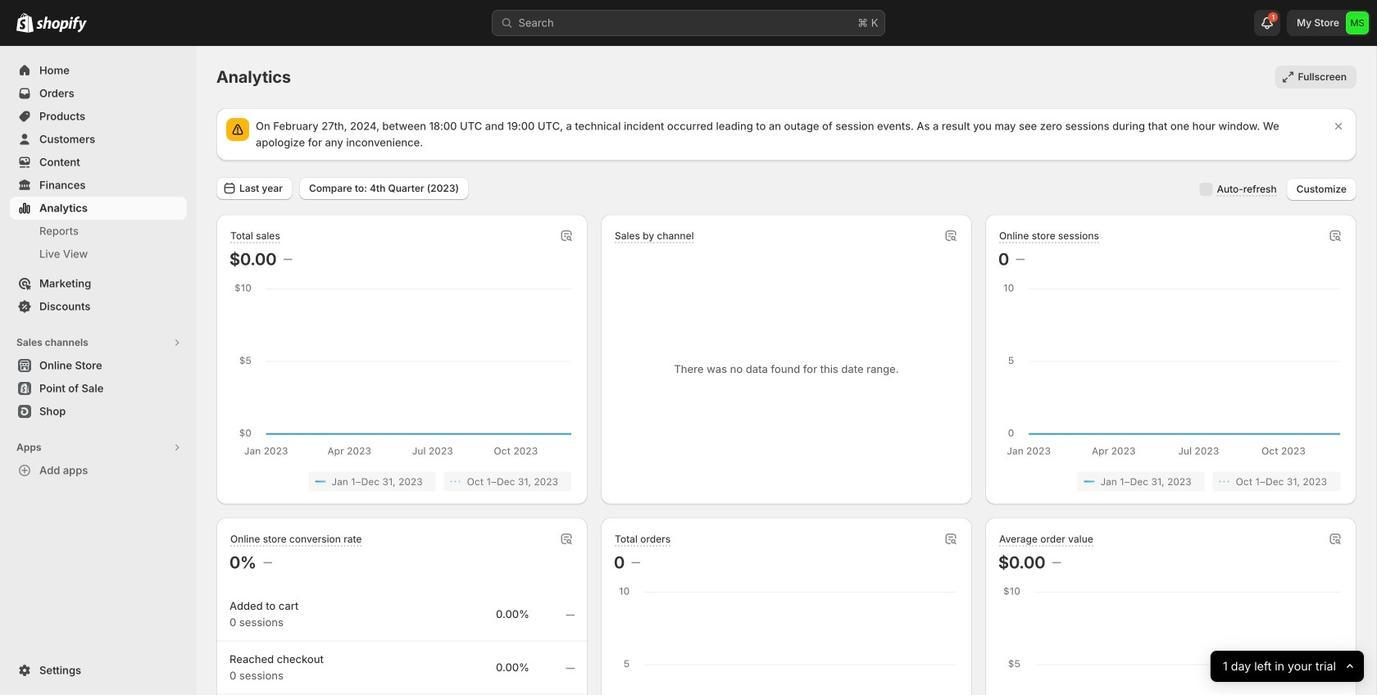 Task type: describe. For each thing, give the bounding box(es) containing it.
shopify image
[[36, 16, 87, 33]]



Task type: locate. For each thing, give the bounding box(es) containing it.
0 horizontal spatial list
[[233, 472, 571, 491]]

my store image
[[1346, 11, 1369, 34]]

1 horizontal spatial list
[[1002, 472, 1340, 491]]

1 list from the left
[[233, 472, 571, 491]]

2 list from the left
[[1002, 472, 1340, 491]]

shopify image
[[16, 13, 34, 33]]

list
[[233, 472, 571, 491], [1002, 472, 1340, 491]]



Task type: vqa. For each thing, say whether or not it's contained in the screenshot.
The Shopify image to the left
yes



